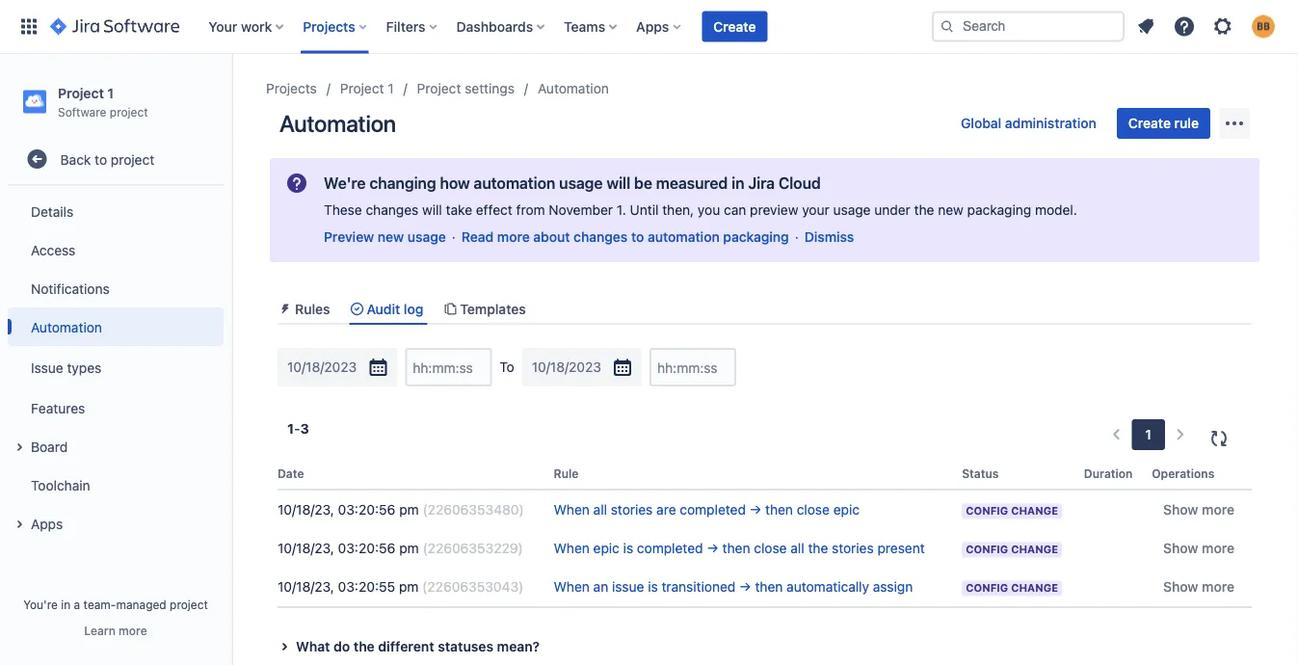 Task type: locate. For each thing, give the bounding box(es) containing it.
03:20:56 up 03:20:55 on the bottom of the page
[[338, 541, 396, 556]]

automation down project 1 "link"
[[280, 110, 396, 137]]

0 vertical spatial expand image
[[8, 436, 31, 459]]

1 show more from the top
[[1164, 502, 1235, 518]]

automation up from
[[474, 174, 556, 192]]

10/18/2023 down the rules
[[287, 359, 357, 375]]

project 1 link
[[340, 77, 394, 100]]

will
[[607, 174, 631, 192], [422, 202, 442, 218]]

expand image inside the board button
[[8, 436, 31, 459]]

1 horizontal spatial is
[[648, 579, 658, 595]]

1 10/18/23, from the top
[[278, 502, 334, 518]]

1 vertical spatial new
[[378, 229, 404, 245]]

2 vertical spatial change
[[1011, 582, 1059, 595]]

project left settings
[[417, 81, 461, 96]]

duration
[[1084, 467, 1133, 480]]

None text field
[[287, 358, 291, 377], [532, 358, 536, 377], [287, 358, 291, 377], [532, 358, 536, 377]]

dismiss
[[805, 229, 854, 245]]

2 vertical spatial show
[[1164, 579, 1199, 595]]

0 horizontal spatial automation
[[474, 174, 556, 192]]

automation down teams
[[538, 81, 609, 96]]

project for project 1
[[340, 81, 384, 96]]

0 vertical spatial project
[[110, 105, 148, 118]]

project right software
[[110, 105, 148, 118]]

2 10/18/23, from the top
[[278, 541, 334, 556]]

1 down filters
[[388, 81, 394, 96]]

when epic is completed → then close all the stories present link
[[554, 541, 925, 556]]

1 horizontal spatial epic
[[834, 502, 860, 518]]

→ down when all stories are completed → then close epic "link" at bottom
[[707, 541, 719, 556]]

pm
[[399, 502, 419, 518], [399, 541, 419, 556], [399, 579, 419, 595]]

1 vertical spatial create
[[1129, 115, 1171, 131]]

under
[[875, 202, 911, 218]]

0 vertical spatial when
[[554, 502, 590, 518]]

the right under on the top of page
[[915, 202, 935, 218]]

will left the be
[[607, 174, 631, 192]]

2 config change from the top
[[966, 543, 1059, 556]]

preview
[[324, 229, 374, 245]]

1 horizontal spatial usage
[[559, 174, 603, 192]]

1 config from the top
[[966, 505, 1009, 517]]

project down "projects" popup button
[[340, 81, 384, 96]]

pm down 10/18/23, 03:20:56 pm (22606353480)
[[399, 541, 419, 556]]

1 horizontal spatial apps
[[636, 18, 669, 34]]

0 horizontal spatial to
[[95, 151, 107, 167]]

0 vertical spatial 10/18/23,
[[278, 502, 334, 518]]

1 vertical spatial projects
[[266, 81, 317, 96]]

show more button
[[1152, 495, 1247, 526], [1152, 533, 1247, 564], [1152, 572, 1247, 603]]

03:20:56 for (22606353480)
[[338, 502, 396, 518]]

project inside project 1 software project
[[58, 85, 104, 101]]

3 config change from the top
[[966, 582, 1059, 595]]

projects right work
[[303, 18, 355, 34]]

03:20:56
[[338, 502, 396, 518], [338, 541, 396, 556]]

appswitcher icon image
[[17, 15, 40, 38]]

pm for (22606353043)
[[399, 579, 419, 595]]

1 show more button from the top
[[1152, 495, 1247, 526]]

1 vertical spatial pm
[[399, 541, 419, 556]]

then down when epic is completed → then close all the stories present "link"
[[755, 579, 783, 595]]

0 horizontal spatial stories
[[611, 502, 653, 518]]

2 03:20:56 from the top
[[338, 541, 396, 556]]

0 horizontal spatial new
[[378, 229, 404, 245]]

2 vertical spatial show more button
[[1152, 572, 1247, 603]]

2 change from the top
[[1011, 543, 1059, 556]]

november
[[549, 202, 613, 218]]

all
[[594, 502, 607, 518], [791, 541, 805, 556]]

2 expand image from the top
[[8, 513, 31, 536]]

2 vertical spatial config change
[[966, 582, 1059, 595]]

1 horizontal spatial new
[[938, 202, 964, 218]]

apps inside dropdown button
[[636, 18, 669, 34]]

0 vertical spatial all
[[594, 502, 607, 518]]

in
[[732, 174, 745, 192], [61, 598, 71, 611]]

automation link
[[538, 77, 609, 100], [8, 308, 224, 346]]

your profile and settings image
[[1252, 15, 1275, 38]]

issue
[[31, 359, 63, 375]]

2 vertical spatial project
[[170, 598, 208, 611]]

1 vertical spatial all
[[791, 541, 805, 556]]

10/18/2023
[[287, 359, 357, 375], [532, 359, 602, 375]]

create left the rule
[[1129, 115, 1171, 131]]

config for when all stories are completed → then close epic
[[966, 505, 1009, 517]]

· left read
[[452, 229, 456, 245]]

0 vertical spatial config change
[[966, 505, 1059, 517]]

1 horizontal spatial the
[[808, 541, 828, 556]]

1 change from the top
[[1011, 505, 1059, 517]]

0 horizontal spatial is
[[623, 541, 634, 556]]

2 vertical spatial →
[[740, 579, 752, 595]]

all left are
[[594, 502, 607, 518]]

3 show from the top
[[1164, 579, 1199, 595]]

3 show more button from the top
[[1152, 572, 1247, 603]]

new right preview
[[378, 229, 404, 245]]

settings image
[[1212, 15, 1235, 38]]

0 vertical spatial config
[[966, 505, 1009, 517]]

the inside we're changing how automation usage will be measured in jira cloud these changes will take effect from november 1. until then, you can preview your usage under the new packaging model.
[[915, 202, 935, 218]]

pagination element
[[1101, 420, 1196, 450]]

0 vertical spatial change
[[1011, 505, 1059, 517]]

banner
[[0, 0, 1299, 54]]

all up automatically
[[791, 541, 805, 556]]

0 vertical spatial show more
[[1164, 502, 1235, 518]]

show more for assign
[[1164, 579, 1235, 595]]

projects for projects link
[[266, 81, 317, 96]]

project inside project 1 software project
[[110, 105, 148, 118]]

the up automatically
[[808, 541, 828, 556]]

project
[[110, 105, 148, 118], [111, 151, 155, 167], [170, 598, 208, 611]]

0 vertical spatial changes
[[366, 202, 419, 218]]

new
[[938, 202, 964, 218], [378, 229, 404, 245]]

banner containing your work
[[0, 0, 1299, 54]]

in left jira
[[732, 174, 745, 192]]

the
[[915, 202, 935, 218], [808, 541, 828, 556], [354, 639, 375, 655]]

automation link down teams
[[538, 77, 609, 100]]

03:20:56 up 10/18/23, 03:20:56 pm (22606353229)
[[338, 502, 396, 518]]

1 vertical spatial apps
[[31, 516, 63, 531]]

0 vertical spatial automation link
[[538, 77, 609, 100]]

automation inside group
[[31, 319, 102, 335]]

1 vertical spatial show more
[[1164, 541, 1235, 556]]

notifications
[[31, 280, 110, 296]]

1 vertical spatial will
[[422, 202, 442, 218]]

automation
[[538, 81, 609, 96], [280, 110, 396, 137], [31, 319, 102, 335]]

learn more
[[84, 624, 147, 637]]

apps down toolchain
[[31, 516, 63, 531]]

1 horizontal spatial packaging
[[968, 202, 1032, 218]]

1 horizontal spatial 10/18/2023
[[532, 359, 602, 375]]

date
[[278, 467, 304, 480]]

rule
[[1175, 115, 1199, 131]]

read
[[462, 229, 494, 245]]

· left dismiss
[[795, 229, 799, 245]]

1 vertical spatial stories
[[832, 541, 874, 556]]

close up when an issue is transitioned → then automatically assign link
[[754, 541, 787, 556]]

usage down the take
[[408, 229, 446, 245]]

close up automatically
[[797, 502, 830, 518]]

when for when all stories are completed → then close epic
[[554, 502, 590, 518]]

toolchain
[[31, 477, 90, 493]]

learn
[[84, 624, 116, 637]]

jira software image
[[50, 15, 180, 38], [50, 15, 180, 38]]

templates image
[[443, 301, 458, 317]]

config change for when an issue is transitioned → then automatically assign
[[966, 582, 1059, 595]]

to
[[95, 151, 107, 167], [631, 229, 644, 245]]

what do the different statuses mean? button
[[273, 636, 1252, 659]]

pm for (22606353229)
[[399, 541, 419, 556]]

→ for completed
[[750, 502, 762, 518]]

3 config from the top
[[966, 582, 1009, 595]]

take
[[446, 202, 472, 218]]

3 show more from the top
[[1164, 579, 1235, 595]]

packaging down preview
[[723, 229, 789, 245]]

automation
[[474, 174, 556, 192], [648, 229, 720, 245]]

projects right sidebar navigation image
[[266, 81, 317, 96]]

create right apps dropdown button
[[714, 18, 756, 34]]

features
[[31, 400, 85, 416]]

1 vertical spatial epic
[[594, 541, 620, 556]]

expand image down toolchain
[[8, 513, 31, 536]]

1 vertical spatial automation
[[280, 110, 396, 137]]

more inside button
[[119, 624, 147, 637]]

project up software
[[58, 85, 104, 101]]

create for create rule
[[1129, 115, 1171, 131]]

is
[[623, 541, 634, 556], [648, 579, 658, 595]]

1 vertical spatial in
[[61, 598, 71, 611]]

0 horizontal spatial usage
[[408, 229, 446, 245]]

0 horizontal spatial hh:mm:ss field
[[407, 350, 490, 385]]

epic up an at the bottom
[[594, 541, 620, 556]]

10/18/2023 right the "to"
[[532, 359, 602, 375]]

1 vertical spatial show more button
[[1152, 533, 1247, 564]]

in left a
[[61, 598, 71, 611]]

0 vertical spatial the
[[915, 202, 935, 218]]

close
[[797, 502, 830, 518], [754, 541, 787, 556]]

changes down november
[[574, 229, 628, 245]]

1 vertical spatial show
[[1164, 541, 1199, 556]]

is right issue on the bottom left of page
[[648, 579, 658, 595]]

0 vertical spatial to
[[95, 151, 107, 167]]

status
[[962, 467, 999, 480]]

completed down are
[[637, 541, 703, 556]]

2 config from the top
[[966, 543, 1009, 556]]

03:20:56 for (22606353229)
[[338, 541, 396, 556]]

→ up "when epic is completed → then close all the stories present"
[[750, 502, 762, 518]]

then up "when epic is completed → then close all the stories present"
[[766, 502, 793, 518]]

0 horizontal spatial apps
[[31, 516, 63, 531]]

2 vertical spatial when
[[554, 579, 590, 595]]

show for assign
[[1164, 579, 1199, 595]]

jira
[[748, 174, 775, 192]]

2 vertical spatial show more
[[1164, 579, 1235, 595]]

0 vertical spatial 03:20:56
[[338, 502, 396, 518]]

2 show from the top
[[1164, 541, 1199, 556]]

project inside "link"
[[340, 81, 384, 96]]

1 left refresh log image
[[1146, 427, 1152, 443]]

group
[[8, 186, 224, 549]]

projects inside popup button
[[303, 18, 355, 34]]

0 vertical spatial show more button
[[1152, 495, 1247, 526]]

1 10/18/2023 from the left
[[287, 359, 357, 375]]

1 horizontal spatial in
[[732, 174, 745, 192]]

expand image
[[8, 436, 31, 459], [8, 513, 31, 536]]

tab list
[[270, 293, 1260, 325]]

2 vertical spatial 10/18/23,
[[278, 579, 334, 595]]

about
[[534, 229, 570, 245]]

1 inside 1 button
[[1146, 427, 1152, 443]]

1 show from the top
[[1164, 502, 1199, 518]]

1 config change from the top
[[966, 505, 1059, 517]]

2 vertical spatial then
[[755, 579, 783, 595]]

1 vertical spatial 03:20:56
[[338, 541, 396, 556]]

preview
[[750, 202, 799, 218]]

1 vertical spatial expand image
[[8, 513, 31, 536]]

sidebar navigation image
[[210, 77, 253, 116]]

0 vertical spatial new
[[938, 202, 964, 218]]

2 horizontal spatial usage
[[833, 202, 871, 218]]

0 vertical spatial automation
[[538, 81, 609, 96]]

project settings
[[417, 81, 515, 96]]

automation down "then,"
[[648, 229, 720, 245]]

0 vertical spatial packaging
[[968, 202, 1032, 218]]

change for when epic is completed → then close all the stories present
[[1011, 543, 1059, 556]]

apps right teams dropdown button
[[636, 18, 669, 34]]

then up when an issue is transitioned → then automatically assign link
[[723, 541, 751, 556]]

dismiss button
[[805, 228, 854, 247]]

pm up 10/18/23, 03:20:56 pm (22606353229)
[[399, 502, 419, 518]]

your
[[802, 202, 830, 218]]

→ down "when epic is completed → then close all the stories present"
[[740, 579, 752, 595]]

1 03:20:56 from the top
[[338, 502, 396, 518]]

is up issue on the bottom left of page
[[623, 541, 634, 556]]

epic up automatically
[[834, 502, 860, 518]]

change
[[1011, 505, 1059, 517], [1011, 543, 1059, 556], [1011, 582, 1059, 595]]

3 when from the top
[[554, 579, 590, 595]]

3 change from the top
[[1011, 582, 1059, 595]]

project right managed
[[170, 598, 208, 611]]

2 · from the left
[[795, 229, 799, 245]]

changes inside we're changing how automation usage will be measured in jira cloud these changes will take effect from november 1. until then, you can preview your usage under the new packaging model.
[[366, 202, 419, 218]]

0 vertical spatial show
[[1164, 502, 1199, 518]]

will left the take
[[422, 202, 442, 218]]

expand image down features
[[8, 436, 31, 459]]

stories up automatically
[[832, 541, 874, 556]]

changes
[[366, 202, 419, 218], [574, 229, 628, 245]]

0 horizontal spatial the
[[354, 639, 375, 655]]

0 vertical spatial create
[[714, 18, 756, 34]]

0 vertical spatial pm
[[399, 502, 419, 518]]

a
[[74, 598, 80, 611]]

automation for notifications
[[31, 319, 102, 335]]

from
[[516, 202, 545, 218]]

when epic is completed → then close all the stories present
[[554, 541, 925, 556]]

to down "until"
[[631, 229, 644, 245]]

0 vertical spatial then
[[766, 502, 793, 518]]

config
[[966, 505, 1009, 517], [966, 543, 1009, 556], [966, 582, 1009, 595]]

1 vertical spatial when
[[554, 541, 590, 556]]

3 10/18/23, from the top
[[278, 579, 334, 595]]

audit
[[367, 301, 400, 317]]

2 horizontal spatial the
[[915, 202, 935, 218]]

2 vertical spatial the
[[354, 639, 375, 655]]

the right do
[[354, 639, 375, 655]]

then
[[766, 502, 793, 518], [723, 541, 751, 556], [755, 579, 783, 595]]

pm down 10/18/23, 03:20:56 pm (22606353229)
[[399, 579, 419, 595]]

config change
[[966, 505, 1059, 517], [966, 543, 1059, 556], [966, 582, 1059, 595]]

hh:mm:ss field
[[407, 350, 490, 385], [652, 350, 735, 385]]

audit log image
[[349, 301, 365, 317]]

1 horizontal spatial create
[[1129, 115, 1171, 131]]

new right under on the top of page
[[938, 202, 964, 218]]

show for epic
[[1164, 502, 1199, 518]]

1 horizontal spatial changes
[[574, 229, 628, 245]]

1 when from the top
[[554, 502, 590, 518]]

1 vertical spatial changes
[[574, 229, 628, 245]]

project up details link
[[111, 151, 155, 167]]

changes up preview new usage button
[[366, 202, 419, 218]]

0 horizontal spatial all
[[594, 502, 607, 518]]

1 horizontal spatial close
[[797, 502, 830, 518]]

·
[[452, 229, 456, 245], [795, 229, 799, 245]]

what do the different statuses mean?
[[296, 639, 540, 655]]

to right back
[[95, 151, 107, 167]]

tab list containing rules
[[270, 293, 1260, 325]]

assign
[[873, 579, 913, 595]]

2 when from the top
[[554, 541, 590, 556]]

2 show more from the top
[[1164, 541, 1235, 556]]

1 up back to project
[[107, 85, 114, 101]]

when an issue is transitioned → then automatically assign
[[554, 579, 913, 595]]

expand image inside apps button
[[8, 513, 31, 536]]

1 vertical spatial config change
[[966, 543, 1059, 556]]

managed
[[116, 598, 166, 611]]

create for create
[[714, 18, 756, 34]]

create rule
[[1129, 115, 1199, 131]]

automation down notifications
[[31, 319, 102, 335]]

1 horizontal spatial will
[[607, 174, 631, 192]]

usage up dismiss
[[833, 202, 871, 218]]

→ for transitioned
[[740, 579, 752, 595]]

1
[[388, 81, 394, 96], [107, 85, 114, 101], [287, 421, 294, 437], [1146, 427, 1152, 443]]

global administration
[[961, 115, 1097, 131]]

expand image for apps
[[8, 513, 31, 536]]

0 vertical spatial stories
[[611, 502, 653, 518]]

usage up november
[[559, 174, 603, 192]]

create inside primary element
[[714, 18, 756, 34]]

0 vertical spatial automation
[[474, 174, 556, 192]]

show
[[1164, 502, 1199, 518], [1164, 541, 1199, 556], [1164, 579, 1199, 595]]

1 vertical spatial then
[[723, 541, 751, 556]]

stories left are
[[611, 502, 653, 518]]

learn more button
[[84, 623, 147, 638]]

0 vertical spatial usage
[[559, 174, 603, 192]]

0 vertical spatial close
[[797, 502, 830, 518]]

in inside we're changing how automation usage will be measured in jira cloud these changes will take effect from november 1. until then, you can preview your usage under the new packaging model.
[[732, 174, 745, 192]]

packaging left model.
[[968, 202, 1032, 218]]

0 horizontal spatial changes
[[366, 202, 419, 218]]

packaging inside we're changing how automation usage will be measured in jira cloud these changes will take effect from november 1. until then, you can preview your usage under the new packaging model.
[[968, 202, 1032, 218]]

0 vertical spatial will
[[607, 174, 631, 192]]

completed right are
[[680, 502, 746, 518]]

0 vertical spatial in
[[732, 174, 745, 192]]

automation link up types
[[8, 308, 224, 346]]

0 horizontal spatial ·
[[452, 229, 456, 245]]

1 expand image from the top
[[8, 436, 31, 459]]



Task type: describe. For each thing, give the bounding box(es) containing it.
0 horizontal spatial epic
[[594, 541, 620, 556]]

automation inside we're changing how automation usage will be measured in jira cloud these changes will take effect from november 1. until then, you can preview your usage under the new packaging model.
[[474, 174, 556, 192]]

Search field
[[932, 11, 1125, 42]]

teams
[[564, 18, 606, 34]]

back to project
[[60, 151, 155, 167]]

board button
[[8, 427, 224, 466]]

2 vertical spatial usage
[[408, 229, 446, 245]]

project for project settings
[[417, 81, 461, 96]]

config for when epic is completed → then close all the stories present
[[966, 543, 1009, 556]]

1 left the 3
[[287, 421, 294, 437]]

show more for epic
[[1164, 502, 1235, 518]]

notifications link
[[8, 269, 224, 308]]

automation for project settings
[[538, 81, 609, 96]]

1 vertical spatial usage
[[833, 202, 871, 218]]

(22606353043)
[[422, 579, 524, 595]]

global
[[961, 115, 1002, 131]]

back
[[60, 151, 91, 167]]

preview new usage button
[[324, 228, 446, 247]]

teams button
[[558, 11, 625, 42]]

dashboards button
[[451, 11, 553, 42]]

1 vertical spatial →
[[707, 541, 719, 556]]

1 vertical spatial automation
[[648, 229, 720, 245]]

0 horizontal spatial will
[[422, 202, 442, 218]]

how
[[440, 174, 470, 192]]

details
[[31, 203, 74, 219]]

0 horizontal spatial in
[[61, 598, 71, 611]]

config for when an issue is transitioned → then automatically assign
[[966, 582, 1009, 595]]

when all stories are completed → then close epic link
[[554, 502, 860, 518]]

types
[[67, 359, 102, 375]]

-
[[294, 421, 300, 437]]

project settings link
[[417, 77, 515, 100]]

1 vertical spatial close
[[754, 541, 787, 556]]

you're in a team-managed project
[[23, 598, 208, 611]]

1 inside project 1 "link"
[[388, 81, 394, 96]]

we're
[[324, 174, 366, 192]]

1 - 3
[[287, 421, 309, 437]]

2 hh:mm:ss field from the left
[[652, 350, 735, 385]]

config change for when epic is completed → then close all the stories present
[[966, 543, 1059, 556]]

(22606353229)
[[423, 541, 523, 556]]

different
[[378, 639, 435, 655]]

issue
[[612, 579, 644, 595]]

2 show more button from the top
[[1152, 533, 1247, 564]]

project 1
[[340, 81, 394, 96]]

until
[[630, 202, 659, 218]]

0 vertical spatial epic
[[834, 502, 860, 518]]

automation link for notifications
[[8, 308, 224, 346]]

create rule button
[[1117, 108, 1211, 139]]

1 inside project 1 software project
[[107, 85, 114, 101]]

preview new usage · read more about changes to automation packaging · dismiss
[[324, 229, 854, 245]]

measured
[[656, 174, 728, 192]]

back to project link
[[8, 140, 224, 179]]

1 vertical spatial packaging
[[723, 229, 789, 245]]

1 horizontal spatial stories
[[832, 541, 874, 556]]

then for transitioned
[[755, 579, 783, 595]]

settings
[[465, 81, 515, 96]]

these
[[324, 202, 362, 218]]

an
[[594, 579, 609, 595]]

1 vertical spatial to
[[631, 229, 644, 245]]

show more button for when an issue is transitioned → then automatically assign
[[1152, 572, 1247, 603]]

apps button
[[8, 504, 224, 543]]

projects button
[[297, 11, 375, 42]]

transitioned
[[662, 579, 736, 595]]

the inside dropdown button
[[354, 639, 375, 655]]

10/18/23, for 10/18/23, 03:20:56 pm (22606353480)
[[278, 502, 334, 518]]

10/18/23, for 10/18/23, 03:20:56 pm (22606353229)
[[278, 541, 334, 556]]

you
[[698, 202, 720, 218]]

team-
[[83, 598, 116, 611]]

projects for "projects" popup button
[[303, 18, 355, 34]]

10/18/23, for 10/18/23, 03:20:55 pm (22606353043)
[[278, 579, 334, 595]]

changing
[[370, 174, 436, 192]]

toolchain link
[[8, 466, 224, 504]]

notifications image
[[1135, 15, 1158, 38]]

read more about changes to automation packaging button
[[462, 228, 789, 247]]

audit log
[[367, 301, 424, 317]]

apps inside button
[[31, 516, 63, 531]]

then,
[[663, 202, 694, 218]]

1 horizontal spatial automation
[[280, 110, 396, 137]]

your work
[[208, 18, 272, 34]]

when for when epic is completed → then close all the stories present
[[554, 541, 590, 556]]

create button
[[702, 11, 768, 42]]

automatically
[[787, 579, 870, 595]]

2 10/18/2023 from the left
[[532, 359, 602, 375]]

access link
[[8, 231, 224, 269]]

help image
[[1173, 15, 1196, 38]]

1 vertical spatial the
[[808, 541, 828, 556]]

administration
[[1005, 115, 1097, 131]]

change for when all stories are completed → then close epic
[[1011, 505, 1059, 517]]

work
[[241, 18, 272, 34]]

1 vertical spatial project
[[111, 151, 155, 167]]

new inside we're changing how automation usage will be measured in jira cloud these changes will take effect from november 1. until then, you can preview your usage under the new packaging model.
[[938, 202, 964, 218]]

do
[[334, 639, 350, 655]]

operations
[[1152, 467, 1215, 480]]

1 vertical spatial is
[[648, 579, 658, 595]]

expand image
[[273, 636, 296, 659]]

when for when an issue is transitioned → then automatically assign
[[554, 579, 590, 595]]

when an issue is transitioned → then automatically assign link
[[554, 579, 913, 595]]

show more button for when all stories are completed → then close epic
[[1152, 495, 1247, 526]]

filters
[[386, 18, 426, 34]]

can
[[724, 202, 747, 218]]

filters button
[[380, 11, 445, 42]]

config change for when all stories are completed → then close epic
[[966, 505, 1059, 517]]

global administration link
[[950, 108, 1109, 139]]

actions image
[[1223, 112, 1247, 135]]

primary element
[[12, 0, 932, 54]]

software
[[58, 105, 106, 118]]

search image
[[940, 19, 955, 34]]

rule
[[554, 467, 579, 480]]

0 vertical spatial is
[[623, 541, 634, 556]]

1 button
[[1132, 420, 1166, 450]]

to
[[500, 359, 515, 375]]

mean?
[[497, 639, 540, 655]]

(22606353480)
[[423, 502, 524, 518]]

1 vertical spatial completed
[[637, 541, 703, 556]]

board
[[31, 438, 68, 454]]

issue types
[[31, 359, 102, 375]]

projects link
[[266, 77, 317, 100]]

10/18/23, 03:20:56 pm (22606353480)
[[278, 502, 524, 518]]

expand image for board
[[8, 436, 31, 459]]

then for completed
[[766, 502, 793, 518]]

pm for (22606353480)
[[399, 502, 419, 518]]

automation link for project settings
[[538, 77, 609, 100]]

model.
[[1035, 202, 1078, 218]]

1 hh:mm:ss field from the left
[[407, 350, 490, 385]]

1 horizontal spatial all
[[791, 541, 805, 556]]

what
[[296, 639, 330, 655]]

rules
[[295, 301, 330, 317]]

apps button
[[631, 11, 689, 42]]

change for when an issue is transitioned → then automatically assign
[[1011, 582, 1059, 595]]

0 vertical spatial completed
[[680, 502, 746, 518]]

dashboards
[[457, 18, 533, 34]]

are
[[657, 502, 676, 518]]

1.
[[617, 202, 627, 218]]

10/18/23, 03:20:56 pm (22606353229)
[[278, 541, 523, 556]]

10/18/23, 03:20:55 pm (22606353043)
[[278, 579, 524, 595]]

log
[[404, 301, 424, 317]]

access
[[31, 242, 76, 258]]

refresh log image
[[1208, 427, 1231, 450]]

present
[[878, 541, 925, 556]]

1 · from the left
[[452, 229, 456, 245]]

group containing details
[[8, 186, 224, 549]]

details link
[[8, 192, 224, 231]]

your
[[208, 18, 237, 34]]

be
[[634, 174, 653, 192]]

03:20:55
[[338, 579, 395, 595]]

templates
[[460, 301, 526, 317]]

rules image
[[278, 301, 293, 317]]



Task type: vqa. For each thing, say whether or not it's contained in the screenshot.
Operations
yes



